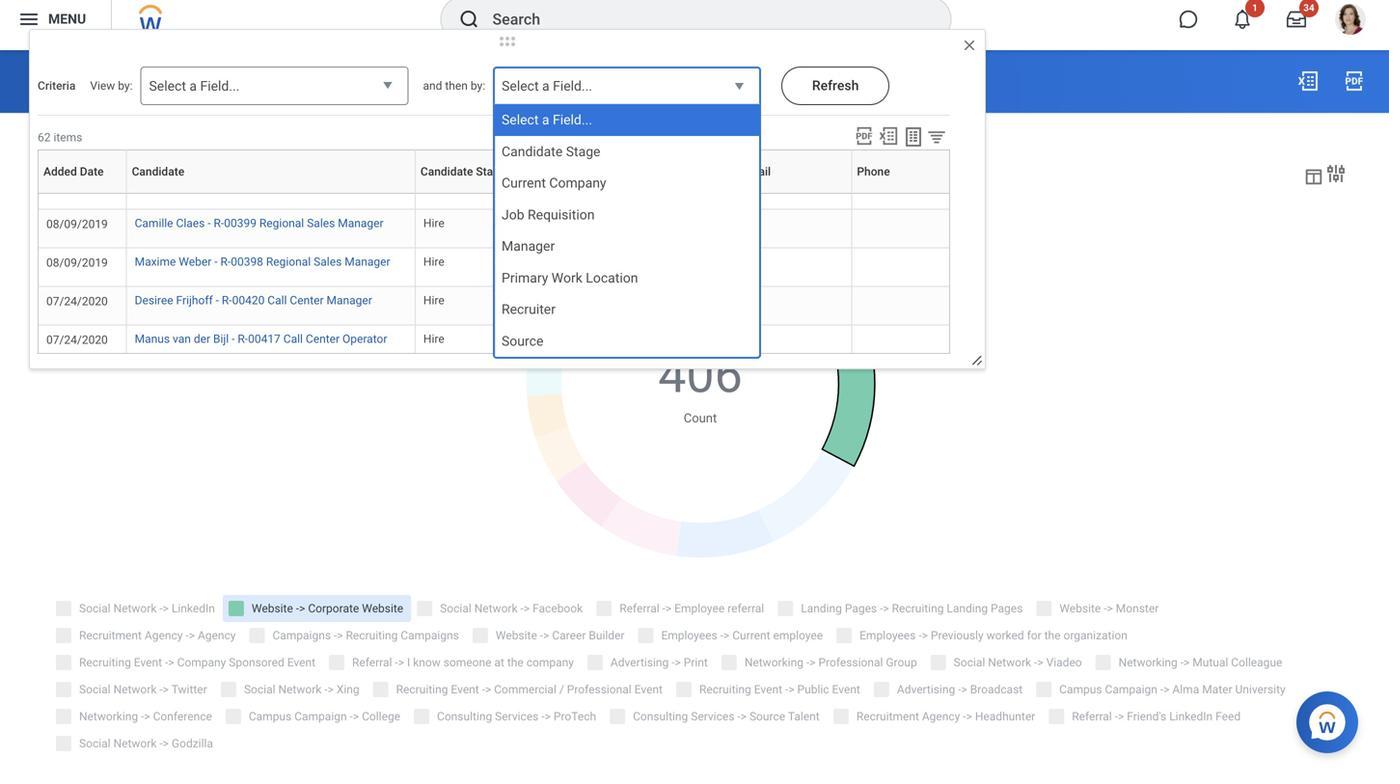 Task type: vqa. For each thing, say whether or not it's contained in the screenshot.
X Circle Icon
no



Task type: describe. For each thing, give the bounding box(es) containing it.
8 website from the top
[[579, 346, 621, 359]]

work
[[552, 270, 583, 286]]

desiree frijhoff ‎- r-00420 call center manager link
[[135, 290, 372, 307]]

include filled/closed job requisitions element
[[551, 115, 572, 143]]

refresh button
[[782, 67, 890, 105]]

recruiter element
[[502, 301, 556, 319]]

2 corporate from the top
[[636, 216, 687, 230]]

maxime weber ‎- r-00398 regional sales manager
[[135, 255, 390, 269]]

profile logan mcneil image
[[1336, 4, 1367, 39]]

candidate stage inside list box
[[502, 144, 601, 159]]

34 button
[[1276, 0, 1319, 41]]

date
[[80, 165, 104, 179]]

r- for 00399
[[214, 216, 224, 230]]

primary work location element
[[502, 269, 638, 287]]

yes
[[551, 126, 572, 142]]

items
[[54, 131, 82, 144]]

hire element for camille claes ‎- r-00399 regional sales manager
[[424, 213, 445, 230]]

claes
[[176, 216, 205, 230]]

include filled/closed job requisitions
[[300, 126, 531, 142]]

4 website -> corporate website link from the top
[[579, 328, 687, 359]]

move modal image
[[488, 30, 527, 53]]

select a field... element
[[502, 111, 592, 129]]

change selection image
[[379, 72, 402, 95]]

1
[[1253, 2, 1258, 14]]

export to excel image
[[878, 125, 899, 147]]

email button
[[742, 150, 859, 193]]

frijhoff
[[176, 294, 213, 307]]

select a field... up select a field... element
[[502, 78, 593, 94]]

Search Workday  search field
[[493, 0, 911, 41]]

2 select a field... button from the left
[[493, 67, 762, 107]]

candidate button
[[132, 150, 423, 193]]

3 > from the top
[[627, 255, 633, 269]]

manager for desiree frijhoff ‎- r-00420 call center manager
[[327, 294, 372, 307]]

2 > from the top
[[627, 216, 633, 230]]

3 - from the top
[[623, 255, 627, 269]]

camille claes ‎- r-00399 regional sales manager link
[[135, 213, 384, 230]]

source inside 406 main content
[[133, 71, 194, 93]]

1 by: from the left
[[118, 79, 133, 93]]

configure and view chart data image
[[1325, 162, 1348, 186]]

search image
[[458, 8, 481, 31]]

1 button
[[1222, 0, 1265, 41]]

4 corporate from the top
[[636, 332, 687, 346]]

‎- right bijl
[[232, 332, 235, 346]]

6 website from the top
[[579, 269, 621, 282]]

4 website from the top
[[579, 230, 621, 243]]

regional for 00398
[[266, 255, 311, 269]]

der
[[194, 332, 210, 346]]

email
[[742, 165, 771, 179]]

manager for camille claes ‎- r-00399 regional sales manager
[[338, 216, 384, 230]]

00420
[[232, 294, 265, 307]]

stage inside candidate stage 'button'
[[476, 165, 506, 179]]

00398
[[231, 255, 263, 269]]

maxime
[[135, 255, 176, 269]]

a up select a field... element
[[542, 78, 550, 94]]

0 vertical spatial center
[[290, 294, 324, 307]]

candidate stage button
[[421, 150, 578, 193]]

3 corporate from the top
[[636, 255, 687, 269]]

job requisition
[[502, 207, 595, 223]]

recruiting source effectiveness link
[[39, 71, 316, 93]]

evergreen
[[86, 126, 146, 142]]

bijl
[[213, 332, 229, 346]]

list box containing select a field...
[[495, 104, 759, 357]]

manus van der bijl ‎- r-00417 call center operator
[[135, 332, 387, 346]]

count
[[684, 411, 717, 425]]

and
[[423, 79, 442, 93]]

primary work location
[[502, 270, 638, 286]]

maxime weber ‎- r-00398 regional sales manager link
[[135, 251, 390, 269]]

justify image
[[17, 8, 41, 31]]

then
[[445, 79, 468, 93]]

export to excel image
[[1297, 69, 1320, 93]]

field... inside list box
[[553, 112, 592, 128]]

website -> corporate website for 2nd website -> corporate website link
[[579, 216, 687, 243]]

08/09/2019 for camille claes ‎- r-00399 regional sales manager
[[46, 217, 108, 231]]

recruiting source effectiveness - table image
[[1304, 166, 1325, 187]]

requisition
[[528, 207, 595, 223]]

select up select a field... element
[[502, 78, 539, 94]]

2 by: from the left
[[471, 79, 486, 93]]

view by:
[[90, 79, 133, 93]]

view
[[90, 79, 115, 93]]

website -> corporate website for 4th website -> corporate website link from the bottom
[[579, 178, 687, 205]]

camille
[[135, 216, 173, 230]]

34
[[1304, 2, 1315, 14]]

website -> corporate website for 1st website -> corporate website link from the bottom
[[579, 332, 687, 359]]

effectiveness
[[198, 71, 316, 93]]

select to filter grid data image
[[926, 126, 948, 147]]

call inside desiree frijhoff ‎- r-00420 call center manager link
[[268, 294, 287, 307]]

select inside list box
[[502, 112, 539, 128]]

job requisition element
[[502, 206, 595, 224]]

406 main content
[[0, 50, 1390, 785]]

current company element
[[502, 174, 607, 192]]

source element
[[502, 332, 544, 350]]

manus van der bijl ‎- r-00417 call center operator link
[[135, 328, 387, 346]]

include evergreen requisitions
[[39, 126, 225, 142]]

stage inside candidate stage element
[[566, 144, 601, 159]]

1 vertical spatial source
[[576, 165, 612, 179]]

5 website from the top
[[579, 255, 621, 269]]

notifications large image
[[1233, 10, 1253, 29]]

weber
[[179, 255, 212, 269]]

r- for 00420
[[222, 294, 232, 307]]

2 - from the top
[[623, 216, 627, 230]]

a inside select a field... element
[[542, 112, 550, 128]]

manager element
[[502, 237, 555, 256]]

406 count
[[658, 346, 743, 425]]

2 website from the top
[[579, 191, 621, 205]]

export to worksheets image
[[902, 125, 925, 149]]

‎- for frijhoff
[[216, 294, 219, 307]]

candidate stage element
[[502, 143, 601, 161]]

1 > from the top
[[627, 178, 633, 191]]

hire for maxime weber ‎- r-00398 regional sales manager
[[424, 255, 445, 269]]



Task type: locate. For each thing, give the bounding box(es) containing it.
hire left manager element
[[424, 255, 445, 269]]

corporate
[[636, 178, 687, 191], [636, 216, 687, 230], [636, 255, 687, 269], [636, 332, 687, 346]]

> up "location"
[[627, 255, 633, 269]]

job inside 'element'
[[502, 207, 525, 223]]

4 hire from the top
[[424, 332, 445, 346]]

select
[[149, 78, 186, 94], [502, 78, 539, 94], [502, 112, 539, 128]]

‎- right frijhoff at the top of page
[[216, 294, 219, 307]]

0 vertical spatial job
[[430, 126, 453, 142]]

corporate up 406
[[636, 332, 687, 346]]

candidate down include evergreen requisitions
[[132, 165, 184, 179]]

criteria
[[38, 79, 76, 93]]

4 hire element from the top
[[424, 328, 445, 346]]

> down source button
[[627, 216, 633, 230]]

include for include evergreen requisitions
[[39, 126, 83, 142]]

source right view
[[133, 71, 194, 93]]

corporate right company
[[636, 178, 687, 191]]

0 horizontal spatial include
[[39, 126, 83, 142]]

center left operator
[[306, 332, 340, 346]]

‎- for weber
[[214, 255, 218, 269]]

r- right frijhoff at the top of page
[[222, 294, 232, 307]]

1 horizontal spatial job
[[502, 207, 525, 223]]

sales inside maxime weber ‎- r-00398 regional sales manager link
[[314, 255, 342, 269]]

regional
[[260, 216, 304, 230], [266, 255, 311, 269]]

1 website -> corporate website link from the top
[[579, 174, 687, 205]]

hire down candidate stage 'button'
[[424, 216, 445, 230]]

hire element for manus van der bijl ‎- r-00417 call center operator
[[424, 328, 445, 346]]

candidate stage
[[502, 144, 601, 159], [421, 165, 506, 179]]

3 website -> corporate website link from the top
[[579, 251, 687, 282]]

field...
[[200, 78, 240, 94], [553, 78, 593, 94], [553, 112, 592, 128]]

1 horizontal spatial by:
[[471, 79, 486, 93]]

hire element
[[424, 213, 445, 230], [424, 251, 445, 269], [424, 290, 445, 307], [424, 328, 445, 346]]

1 vertical spatial candidate stage
[[421, 165, 506, 179]]

and then by:
[[423, 79, 486, 93]]

company
[[549, 175, 607, 191]]

1 horizontal spatial select a field... button
[[493, 67, 762, 107]]

1 horizontal spatial stage
[[566, 144, 601, 159]]

select a field... button up include filled/closed job requisitions element
[[493, 67, 762, 107]]

‎- right "weber"
[[214, 255, 218, 269]]

by:
[[118, 79, 133, 93], [471, 79, 486, 93]]

resize modal image
[[971, 354, 985, 369]]

1 08/09/2019 from the top
[[46, 217, 108, 231]]

candidate stage inside 'button'
[[421, 165, 506, 179]]

include evergreen requisitions element
[[244, 115, 266, 143]]

select a field... button
[[140, 67, 409, 106], [493, 67, 762, 107]]

website -> corporate website link down "location"
[[579, 328, 687, 359]]

0 vertical spatial candidate stage
[[502, 144, 601, 159]]

3 hire element from the top
[[424, 290, 445, 307]]

select a field... inside list box
[[502, 112, 592, 128]]

call inside manus van der bijl ‎- r-00417 call center operator link
[[284, 332, 303, 346]]

hire for desiree frijhoff ‎- r-00420 call center manager
[[424, 294, 445, 307]]

candidate down include filled/closed job requisitions at the left top of page
[[421, 165, 473, 179]]

1 vertical spatial stage
[[476, 165, 506, 179]]

include up candidate button
[[300, 126, 344, 142]]

include
[[39, 126, 83, 142], [300, 126, 344, 142]]

manus
[[135, 332, 170, 346]]

sales down camille claes ‎- r-00399 regional sales manager
[[314, 255, 342, 269]]

stage down yes
[[566, 144, 601, 159]]

0 horizontal spatial source
[[133, 71, 194, 93]]

1 vertical spatial job
[[502, 207, 525, 223]]

source
[[133, 71, 194, 93], [576, 165, 612, 179], [502, 333, 544, 349]]

07/24/2020 for desiree frijhoff ‎- r-00420 call center manager
[[46, 295, 108, 308]]

select a field...
[[149, 78, 240, 94], [502, 78, 593, 94], [502, 112, 592, 128]]

stage
[[566, 144, 601, 159], [476, 165, 506, 179]]

operator
[[343, 332, 387, 346]]

1 vertical spatial sales
[[314, 255, 342, 269]]

0 vertical spatial regional
[[260, 216, 304, 230]]

2 08/09/2019 from the top
[[46, 256, 108, 270]]

1 website from the top
[[579, 178, 621, 191]]

hire element left recruiter
[[424, 290, 445, 307]]

2 include from the left
[[300, 126, 344, 142]]

manager inside list box
[[502, 238, 555, 254]]

2 hire from the top
[[424, 255, 445, 269]]

1 vertical spatial call
[[284, 332, 303, 346]]

source down candidate stage element
[[576, 165, 612, 179]]

0 horizontal spatial view printable version (pdf) image
[[854, 125, 875, 147]]

3 hire from the top
[[424, 294, 445, 307]]

‎- right claes
[[208, 216, 211, 230]]

candidate stage down yes
[[502, 144, 601, 159]]

4 > from the top
[[627, 332, 633, 346]]

sales for maxime weber ‎- r-00398 regional sales manager
[[314, 255, 342, 269]]

0 horizontal spatial job
[[430, 126, 453, 142]]

0 vertical spatial stage
[[566, 144, 601, 159]]

requisitions
[[150, 126, 225, 142], [456, 126, 531, 142]]

recruiting
[[39, 71, 128, 93]]

4 - from the top
[[623, 332, 627, 346]]

sales for camille claes ‎- r-00399 regional sales manager
[[307, 216, 335, 230]]

1 horizontal spatial view printable version (pdf) image
[[1343, 69, 1367, 93]]

regional for 00399
[[260, 216, 304, 230]]

select right view by:
[[149, 78, 186, 94]]

a left effectiveness at the left top of page
[[190, 78, 197, 94]]

view printable version (pdf) image left export to excel image
[[854, 125, 875, 147]]

hire element for desiree frijhoff ‎- r-00420 call center manager
[[424, 290, 445, 307]]

3 website from the top
[[579, 216, 621, 230]]

0 vertical spatial 07/24/2020
[[46, 295, 108, 308]]

desiree
[[135, 294, 173, 307]]

07/24/2020
[[46, 295, 108, 308], [46, 333, 108, 347]]

call right 00417
[[284, 332, 303, 346]]

1 corporate from the top
[[636, 178, 687, 191]]

website -> corporate website down "location"
[[579, 332, 687, 359]]

van
[[173, 332, 191, 346]]

hire for camille claes ‎- r-00399 regional sales manager
[[424, 216, 445, 230]]

manager
[[338, 216, 384, 230], [502, 238, 555, 254], [345, 255, 390, 269], [327, 294, 372, 307]]

0 horizontal spatial requisitions
[[150, 126, 225, 142]]

2 website -> corporate website from the top
[[579, 216, 687, 243]]

1 vertical spatial 07/24/2020
[[46, 333, 108, 347]]

center
[[290, 294, 324, 307], [306, 332, 340, 346]]

candidate inside button
[[132, 165, 184, 179]]

0 horizontal spatial stage
[[476, 165, 506, 179]]

select a field... up include evergreen requisitions
[[149, 78, 240, 94]]

primary
[[502, 270, 548, 286]]

62
[[38, 131, 51, 144]]

candidate inside list box
[[502, 144, 563, 159]]

1 horizontal spatial source
[[502, 333, 544, 349]]

-
[[623, 178, 627, 191], [623, 216, 627, 230], [623, 255, 627, 269], [623, 332, 627, 346]]

r- right claes
[[214, 216, 224, 230]]

‎- for claes
[[208, 216, 211, 230]]

job down and
[[430, 126, 453, 142]]

00417
[[248, 332, 281, 346]]

hire element down candidate stage 'button'
[[424, 213, 445, 230]]

07/24/2020 for manus van der bijl ‎- r-00417 call center operator
[[46, 333, 108, 347]]

phone button
[[857, 165, 945, 179]]

r- right "weber"
[[221, 255, 231, 269]]

7 website from the top
[[579, 332, 621, 346]]

menu button
[[0, 0, 111, 50]]

1 horizontal spatial candidate
[[421, 165, 473, 179]]

regional right 00398
[[266, 255, 311, 269]]

07/24/2020 left "manus"
[[46, 333, 108, 347]]

source inside list box
[[502, 333, 544, 349]]

00399
[[224, 216, 257, 230]]

2 website -> corporate website link from the top
[[579, 213, 687, 243]]

sales inside camille claes ‎- r-00399 regional sales manager link
[[307, 216, 335, 230]]

0 vertical spatial sales
[[307, 216, 335, 230]]

select a field... up candidate stage element
[[502, 112, 592, 128]]

source button
[[576, 165, 732, 179]]

include for include filled/closed job requisitions
[[300, 126, 344, 142]]

hire right operator
[[424, 332, 445, 346]]

website -> corporate website link down requisition
[[579, 251, 687, 282]]

1 vertical spatial center
[[306, 332, 340, 346]]

by: right the then
[[471, 79, 486, 93]]

1 select a field... button from the left
[[140, 67, 409, 106]]

requisitions up candidate stage 'button'
[[456, 126, 531, 142]]

406 button
[[658, 342, 746, 409]]

added date button
[[43, 150, 134, 193]]

08/09/2019 for maxime weber ‎- r-00398 regional sales manager
[[46, 256, 108, 270]]

1 vertical spatial 08/09/2019
[[46, 256, 108, 270]]

62 items
[[38, 131, 82, 144]]

08/09/2019 down added date
[[46, 217, 108, 231]]

website -> corporate website link up requisition
[[579, 174, 687, 205]]

job inside 406 main content
[[430, 126, 453, 142]]

inbox large image
[[1287, 10, 1307, 29]]

corporate down source button
[[636, 216, 687, 230]]

1 horizontal spatial include
[[300, 126, 344, 142]]

candidate
[[502, 144, 563, 159], [132, 165, 184, 179], [421, 165, 473, 179]]

candidate inside 'button'
[[421, 165, 473, 179]]

> right company
[[627, 178, 633, 191]]

website -> corporate website link up "location"
[[579, 213, 687, 243]]

requisitions down recruiting source effectiveness
[[150, 126, 225, 142]]

hire for manus van der bijl ‎- r-00417 call center operator
[[424, 332, 445, 346]]

0 horizontal spatial select a field... button
[[140, 67, 409, 106]]

select a field... button up include evergreen requisitions element
[[140, 67, 409, 106]]

406
[[658, 346, 743, 405]]

website -> corporate website up requisition
[[579, 178, 687, 205]]

by: right view
[[118, 79, 133, 93]]

website -> corporate website up "location"
[[579, 216, 687, 243]]

1 requisitions from the left
[[150, 126, 225, 142]]

0 vertical spatial 08/09/2019
[[46, 217, 108, 231]]

1 hire element from the top
[[424, 213, 445, 230]]

r- for 00398
[[221, 255, 231, 269]]

08/09/2019 left the maxime
[[46, 256, 108, 270]]

r-
[[214, 216, 224, 230], [221, 255, 231, 269], [222, 294, 232, 307], [238, 332, 248, 346]]

job
[[430, 126, 453, 142], [502, 207, 525, 223]]

2 horizontal spatial candidate
[[502, 144, 563, 159]]

‎-
[[208, 216, 211, 230], [214, 255, 218, 269], [216, 294, 219, 307], [232, 332, 235, 346]]

added
[[43, 165, 77, 179]]

1 07/24/2020 from the top
[[46, 295, 108, 308]]

1 hire from the top
[[424, 216, 445, 230]]

view printable version (pdf) image right export to excel icon
[[1343, 69, 1367, 93]]

4 website -> corporate website from the top
[[579, 332, 687, 359]]

list box
[[495, 104, 759, 357]]

hire element right operator
[[424, 328, 445, 346]]

1 horizontal spatial requisitions
[[456, 126, 531, 142]]

0 horizontal spatial candidate
[[132, 165, 184, 179]]

sales down candidate button
[[307, 216, 335, 230]]

hire
[[424, 216, 445, 230], [424, 255, 445, 269], [424, 294, 445, 307], [424, 332, 445, 346]]

0 vertical spatial source
[[133, 71, 194, 93]]

r- right bijl
[[238, 332, 248, 346]]

stage down candidate stage element
[[476, 165, 506, 179]]

view printable version (pdf) image
[[1343, 69, 1367, 93], [854, 125, 875, 147]]

1 - from the top
[[623, 178, 627, 191]]

manager for maxime weber ‎- r-00398 regional sales manager
[[345, 255, 390, 269]]

>
[[627, 178, 633, 191], [627, 216, 633, 230], [627, 255, 633, 269], [627, 332, 633, 346]]

website -> corporate website link
[[579, 174, 687, 205], [579, 213, 687, 243], [579, 251, 687, 282], [579, 328, 687, 359]]

call
[[268, 294, 287, 307], [284, 332, 303, 346]]

job down current
[[502, 207, 525, 223]]

camille claes ‎- r-00399 regional sales manager
[[135, 216, 384, 230]]

current company
[[502, 175, 607, 191]]

0 vertical spatial view printable version (pdf) image
[[1343, 69, 1367, 93]]

desiree frijhoff ‎- r-00420 call center manager
[[135, 294, 372, 307]]

07/24/2020 left desiree
[[46, 295, 108, 308]]

recruiting source effectiveness
[[39, 71, 316, 93]]

2 07/24/2020 from the top
[[46, 333, 108, 347]]

2 horizontal spatial source
[[576, 165, 612, 179]]

corporate up "location"
[[636, 255, 687, 269]]

2 requisitions from the left
[[456, 126, 531, 142]]

added date
[[43, 165, 104, 179]]

website -> corporate website
[[579, 178, 687, 205], [579, 216, 687, 243], [579, 255, 687, 282], [579, 332, 687, 359]]

candidate stage down include filled/closed job requisitions at the left top of page
[[421, 165, 506, 179]]

1 vertical spatial regional
[[266, 255, 311, 269]]

hire element for maxime weber ‎- r-00398 regional sales manager
[[424, 251, 445, 269]]

1 vertical spatial view printable version (pdf) image
[[854, 125, 875, 147]]

call right the 00420
[[268, 294, 287, 307]]

regional inside maxime weber ‎- r-00398 regional sales manager link
[[266, 255, 311, 269]]

source down recruiter element
[[502, 333, 544, 349]]

1 website -> corporate website from the top
[[579, 178, 687, 205]]

close image
[[962, 38, 978, 53]]

regional up maxime weber ‎- r-00398 regional sales manager link at top left
[[260, 216, 304, 230]]

hire left recruiter
[[424, 294, 445, 307]]

a
[[190, 78, 197, 94], [542, 78, 550, 94], [542, 112, 550, 128]]

3 website -> corporate website from the top
[[579, 255, 687, 282]]

website
[[579, 178, 621, 191], [579, 191, 621, 205], [579, 216, 621, 230], [579, 230, 621, 243], [579, 255, 621, 269], [579, 269, 621, 282], [579, 332, 621, 346], [579, 346, 621, 359]]

toolbar
[[848, 125, 951, 150]]

phone
[[857, 165, 890, 179]]

regional inside camille claes ‎- r-00399 regional sales manager link
[[260, 216, 304, 230]]

website -> corporate website down requisition
[[579, 255, 687, 282]]

a left include filled/closed job requisitions element
[[542, 112, 550, 128]]

0 horizontal spatial by:
[[118, 79, 133, 93]]

location
[[586, 270, 638, 286]]

> down "location"
[[627, 332, 633, 346]]

center right the 00420
[[290, 294, 324, 307]]

refresh
[[812, 78, 859, 94]]

2 vertical spatial source
[[502, 333, 544, 349]]

2 hire element from the top
[[424, 251, 445, 269]]

menu
[[48, 11, 86, 27]]

include up added
[[39, 126, 83, 142]]

current
[[502, 175, 546, 191]]

sales
[[307, 216, 335, 230], [314, 255, 342, 269]]

recruiter
[[502, 302, 556, 318]]

0 vertical spatial call
[[268, 294, 287, 307]]

select left include filled/closed job requisitions element
[[502, 112, 539, 128]]

website -> corporate website for second website -> corporate website link from the bottom of the page
[[579, 255, 687, 282]]

hire element left manager element
[[424, 251, 445, 269]]

filled/closed
[[347, 126, 427, 142]]

1 include from the left
[[39, 126, 83, 142]]

candidate up current
[[502, 144, 563, 159]]

08/09/2019
[[46, 217, 108, 231], [46, 256, 108, 270]]



